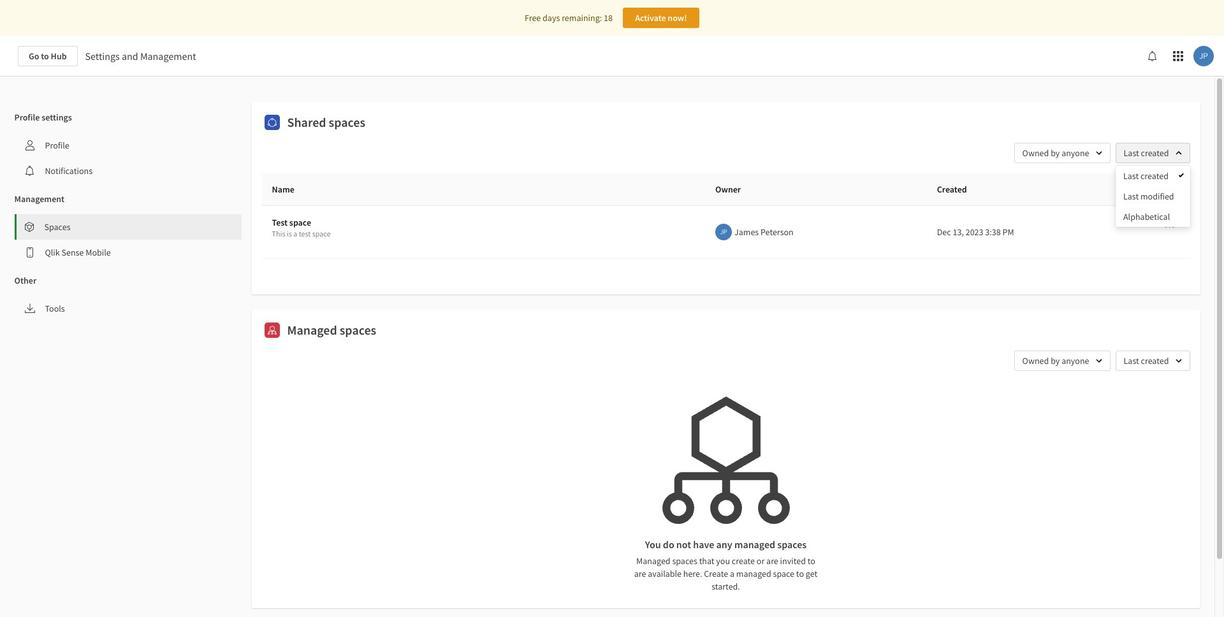 Task type: vqa. For each thing, say whether or not it's contained in the screenshot.
Last created "element"
yes



Task type: locate. For each thing, give the bounding box(es) containing it.
2 vertical spatial space
[[773, 568, 794, 579]]

13,
[[953, 226, 964, 238]]

2 horizontal spatial space
[[773, 568, 794, 579]]

0 vertical spatial created
[[1141, 147, 1169, 159]]

1 vertical spatial managed
[[636, 555, 670, 567]]

0 vertical spatial profile
[[14, 112, 40, 123]]

last created element
[[1123, 170, 1169, 182]]

management
[[140, 50, 196, 62], [14, 193, 64, 205]]

last created
[[1124, 147, 1169, 159], [1123, 170, 1169, 182]]

2 vertical spatial to
[[796, 568, 804, 579]]

space down invited
[[773, 568, 794, 579]]

last
[[1124, 147, 1139, 159], [1123, 170, 1139, 182], [1123, 191, 1139, 202]]

1 vertical spatial management
[[14, 193, 64, 205]]

list box containing last created
[[1116, 166, 1190, 227]]

last modified
[[1123, 191, 1174, 202]]

1 horizontal spatial management
[[140, 50, 196, 62]]

last down last created element
[[1123, 191, 1139, 202]]

1 vertical spatial last created
[[1123, 170, 1169, 182]]

you
[[645, 538, 661, 551]]

managed
[[734, 538, 775, 551], [736, 568, 771, 579]]

2 vertical spatial last
[[1123, 191, 1139, 202]]

test
[[272, 217, 288, 228]]

last for last created element
[[1123, 170, 1139, 182]]

1 last created from the top
[[1124, 147, 1169, 159]]

modified
[[1141, 191, 1174, 202]]

last created up last created element
[[1124, 147, 1169, 159]]

a
[[293, 229, 297, 238], [730, 568, 734, 579]]

dec 13, 2023 3:38 pm
[[937, 226, 1014, 238]]

management right and
[[140, 50, 196, 62]]

list box
[[1116, 166, 1190, 227]]

dec
[[937, 226, 951, 238]]

profile up notifications
[[45, 140, 69, 151]]

do
[[663, 538, 674, 551]]

created inside field
[[1141, 147, 1169, 159]]

or
[[757, 555, 765, 567]]

18
[[604, 12, 613, 24]]

0 horizontal spatial a
[[293, 229, 297, 238]]

hub
[[51, 50, 67, 62]]

managed up or
[[734, 538, 775, 551]]

0 vertical spatial last created
[[1124, 147, 1169, 159]]

1 last from the top
[[1124, 147, 1139, 159]]

create
[[704, 568, 728, 579]]

name
[[272, 184, 294, 195]]

1 vertical spatial profile
[[45, 140, 69, 151]]

a up started.
[[730, 568, 734, 579]]

0 horizontal spatial management
[[14, 193, 64, 205]]

last created inside field
[[1124, 147, 1169, 159]]

are
[[766, 555, 778, 567], [634, 568, 646, 579]]

and
[[122, 50, 138, 62]]

1 horizontal spatial a
[[730, 568, 734, 579]]

tools
[[45, 303, 65, 314]]

go to hub link
[[18, 46, 77, 66]]

0 horizontal spatial to
[[41, 50, 49, 62]]

space inside you do not have any managed spaces managed spaces that you create or are invited to are available here. create a managed space to get started.
[[773, 568, 794, 579]]

days
[[543, 12, 560, 24]]

are left available
[[634, 568, 646, 579]]

0 vertical spatial last
[[1124, 147, 1139, 159]]

profile
[[14, 112, 40, 123], [45, 140, 69, 151]]

2 horizontal spatial to
[[808, 555, 815, 567]]

1 vertical spatial space
[[312, 229, 331, 238]]

shared
[[287, 114, 326, 130]]

get
[[806, 568, 817, 579]]

sense
[[62, 247, 84, 258]]

settings
[[42, 112, 72, 123]]

last created for last created field on the right
[[1124, 147, 1169, 159]]

0 vertical spatial a
[[293, 229, 297, 238]]

invited
[[780, 555, 806, 567]]

mobile
[[86, 247, 111, 258]]

peterson
[[761, 226, 794, 238]]

0 horizontal spatial managed
[[287, 322, 337, 338]]

activate now! link
[[623, 8, 699, 28]]

1 vertical spatial to
[[808, 555, 815, 567]]

managed inside you do not have any managed spaces managed spaces that you create or are invited to are available here. create a managed space to get started.
[[636, 555, 670, 567]]

1 vertical spatial are
[[634, 568, 646, 579]]

last created up 'last modified' element
[[1123, 170, 1169, 182]]

test space this is a test space
[[272, 217, 331, 238]]

settings
[[85, 50, 120, 62]]

you do not have any managed spaces managed spaces that you create or are invited to are available here. create a managed space to get started.
[[634, 538, 817, 592]]

a inside the test space this is a test space
[[293, 229, 297, 238]]

to left get
[[796, 568, 804, 579]]

managed
[[287, 322, 337, 338], [636, 555, 670, 567]]

space right the test
[[312, 229, 331, 238]]

notifications
[[45, 165, 92, 177]]

created up last created element
[[1141, 147, 1169, 159]]

0 horizontal spatial profile
[[14, 112, 40, 123]]

this
[[272, 229, 285, 238]]

1 horizontal spatial space
[[312, 229, 331, 238]]

profile left settings
[[14, 112, 40, 123]]

1 horizontal spatial profile
[[45, 140, 69, 151]]

a right is
[[293, 229, 297, 238]]

3 last from the top
[[1123, 191, 1139, 202]]

last up last created element
[[1124, 147, 1139, 159]]

last created inside list box
[[1123, 170, 1169, 182]]

available
[[648, 568, 682, 579]]

1 horizontal spatial are
[[766, 555, 778, 567]]

2 last created from the top
[[1123, 170, 1169, 182]]

1 vertical spatial managed
[[736, 568, 771, 579]]

profile for profile
[[45, 140, 69, 151]]

more actions element
[[1149, 173, 1190, 205]]

2 last from the top
[[1123, 170, 1139, 182]]

1 vertical spatial a
[[730, 568, 734, 579]]

1 vertical spatial created
[[1141, 170, 1169, 182]]

last up 'last modified' element
[[1123, 170, 1139, 182]]

are right or
[[766, 555, 778, 567]]

2023
[[966, 226, 983, 238]]

to right go
[[41, 50, 49, 62]]

last created for list box containing last created
[[1123, 170, 1169, 182]]

profile link
[[14, 133, 241, 158]]

created inside list box
[[1141, 170, 1169, 182]]

managed down or
[[736, 568, 771, 579]]

qlik
[[45, 247, 60, 258]]

1 vertical spatial last
[[1123, 170, 1139, 182]]

is
[[287, 229, 292, 238]]

space up the test
[[289, 217, 311, 228]]

management up spaces
[[14, 193, 64, 205]]

free days remaining: 18
[[525, 12, 613, 24]]

created up modified
[[1141, 170, 1169, 182]]

space
[[289, 217, 311, 228], [312, 229, 331, 238], [773, 568, 794, 579]]

0 horizontal spatial are
[[634, 568, 646, 579]]

0 horizontal spatial space
[[289, 217, 311, 228]]

not
[[676, 538, 691, 551]]

to up get
[[808, 555, 815, 567]]

remaining:
[[562, 12, 602, 24]]

create
[[732, 555, 755, 567]]

to
[[41, 50, 49, 62], [808, 555, 815, 567], [796, 568, 804, 579]]

1 horizontal spatial managed
[[636, 555, 670, 567]]

created
[[1141, 147, 1169, 159], [1141, 170, 1169, 182]]

settings and management
[[85, 50, 196, 62]]

a inside you do not have any managed spaces managed spaces that you create or are invited to are available here. create a managed space to get started.
[[730, 568, 734, 579]]

last inside field
[[1124, 147, 1139, 159]]

spaces
[[329, 114, 365, 130], [340, 322, 376, 338], [777, 538, 807, 551], [672, 555, 697, 567]]



Task type: describe. For each thing, give the bounding box(es) containing it.
test
[[299, 229, 311, 238]]

alphabetical
[[1123, 211, 1170, 222]]

0 vertical spatial managed
[[734, 538, 775, 551]]

3:38
[[985, 226, 1001, 238]]

other
[[14, 275, 36, 286]]

now!
[[668, 12, 687, 24]]

you
[[716, 555, 730, 567]]

created
[[937, 184, 967, 195]]

last modified element
[[1123, 191, 1174, 202]]

0 vertical spatial managed
[[287, 322, 337, 338]]

that
[[699, 555, 714, 567]]

james
[[734, 226, 759, 238]]

owner
[[715, 184, 741, 195]]

spaces link
[[16, 214, 241, 240]]

qlik sense mobile link
[[14, 240, 241, 265]]

shared spaces
[[287, 114, 365, 130]]

here.
[[683, 568, 702, 579]]

profile settings
[[14, 112, 72, 123]]

any
[[716, 538, 732, 551]]

free
[[525, 12, 541, 24]]

managed spaces
[[287, 322, 376, 338]]

pm
[[1002, 226, 1014, 238]]

0 vertical spatial to
[[41, 50, 49, 62]]

activate now!
[[635, 12, 687, 24]]

qlik sense mobile
[[45, 247, 111, 258]]

alphabetical element
[[1123, 211, 1170, 222]]

started.
[[712, 581, 740, 592]]

activate
[[635, 12, 666, 24]]

1 horizontal spatial to
[[796, 568, 804, 579]]

created for last created field on the right
[[1141, 147, 1169, 159]]

created for list box containing last created
[[1141, 170, 1169, 182]]

notifications link
[[14, 158, 241, 184]]

james peterson image
[[715, 224, 732, 240]]

profile for profile settings
[[14, 112, 40, 123]]

last for 'last modified' element
[[1123, 191, 1139, 202]]

0 vertical spatial management
[[140, 50, 196, 62]]

0 vertical spatial are
[[766, 555, 778, 567]]

go
[[29, 50, 39, 62]]

go to hub
[[29, 50, 67, 62]]

tools link
[[14, 296, 241, 321]]

have
[[693, 538, 714, 551]]

spaces
[[44, 221, 70, 233]]

Last created field
[[1115, 143, 1190, 163]]

0 vertical spatial space
[[289, 217, 311, 228]]

james peterson
[[734, 226, 794, 238]]



